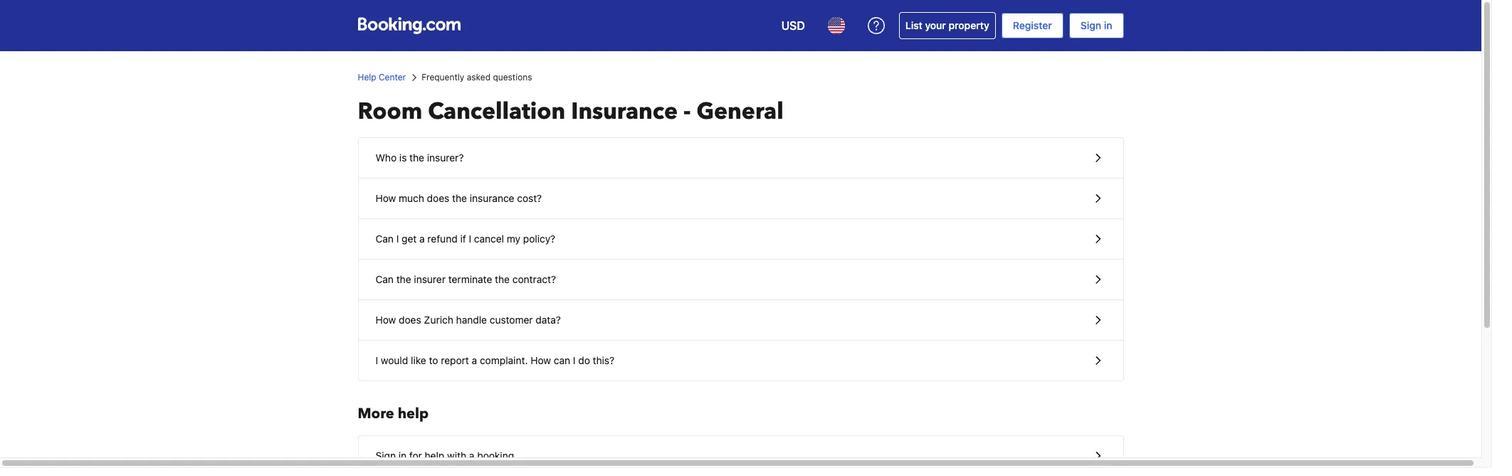 Task type: locate. For each thing, give the bounding box(es) containing it.
2 vertical spatial a
[[469, 450, 475, 462]]

this?
[[593, 355, 615, 367]]

0 vertical spatial sign
[[1081, 19, 1102, 31]]

a
[[419, 233, 425, 245], [472, 355, 477, 367], [469, 450, 475, 462]]

sign in link
[[1069, 13, 1124, 38]]

how much does the insurance cost?
[[376, 192, 542, 204]]

can left get
[[376, 233, 394, 245]]

1 horizontal spatial in
[[1104, 19, 1113, 31]]

0 horizontal spatial in
[[399, 450, 407, 462]]

0 vertical spatial a
[[419, 233, 425, 245]]

how for how does zurich handle customer data?
[[376, 314, 396, 326]]

2 can from the top
[[376, 273, 394, 286]]

for
[[409, 450, 422, 462]]

a inside i would like to report a complaint. how can i do this? button
[[472, 355, 477, 367]]

i right the if
[[469, 233, 471, 245]]

1 vertical spatial a
[[472, 355, 477, 367]]

asked
[[467, 72, 491, 83]]

the right is
[[410, 152, 424, 164]]

sign right register
[[1081, 19, 1102, 31]]

0 horizontal spatial does
[[399, 314, 421, 326]]

0 vertical spatial can
[[376, 233, 394, 245]]

help inside button
[[425, 450, 445, 462]]

1 vertical spatial help
[[425, 450, 445, 462]]

0 vertical spatial does
[[427, 192, 450, 204]]

sign for sign in for help with a booking
[[376, 450, 396, 462]]

does
[[427, 192, 450, 204], [399, 314, 421, 326]]

1 horizontal spatial does
[[427, 192, 450, 204]]

terminate
[[448, 273, 492, 286]]

0 vertical spatial in
[[1104, 19, 1113, 31]]

who is the insurer?
[[376, 152, 464, 164]]

a right get
[[419, 233, 425, 245]]

in inside button
[[399, 450, 407, 462]]

can for can the insurer terminate the contract?
[[376, 273, 394, 286]]

1 vertical spatial sign
[[376, 450, 396, 462]]

can
[[554, 355, 570, 367]]

who is the insurer? button
[[359, 138, 1123, 179]]

can the insurer terminate the contract?
[[376, 273, 556, 286]]

the inside the who is the insurer? button
[[410, 152, 424, 164]]

a for with
[[469, 450, 475, 462]]

report
[[441, 355, 469, 367]]

a inside sign in for help with a booking link
[[469, 450, 475, 462]]

the
[[410, 152, 424, 164], [452, 192, 467, 204], [396, 273, 411, 286], [495, 273, 510, 286]]

1 vertical spatial in
[[399, 450, 407, 462]]

insurer?
[[427, 152, 464, 164]]

how inside button
[[376, 192, 396, 204]]

to
[[429, 355, 438, 367]]

register
[[1013, 19, 1052, 31]]

1 horizontal spatial sign
[[1081, 19, 1102, 31]]

can i get a refund if i cancel my policy?
[[376, 233, 556, 245]]

does inside button
[[427, 192, 450, 204]]

help
[[398, 404, 429, 424], [425, 450, 445, 462]]

sign inside button
[[376, 450, 396, 462]]

customer
[[490, 314, 533, 326]]

1 vertical spatial can
[[376, 273, 394, 286]]

how
[[376, 192, 396, 204], [376, 314, 396, 326], [531, 355, 551, 367]]

1 vertical spatial how
[[376, 314, 396, 326]]

help center button
[[358, 71, 406, 84]]

get
[[402, 233, 417, 245]]

how left can on the bottom left
[[531, 355, 551, 367]]

i
[[396, 233, 399, 245], [469, 233, 471, 245], [376, 355, 378, 367], [573, 355, 576, 367]]

help right "more"
[[398, 404, 429, 424]]

list your property link
[[899, 12, 996, 39]]

can
[[376, 233, 394, 245], [376, 273, 394, 286]]

-
[[684, 96, 691, 127]]

does right the much
[[427, 192, 450, 204]]

my
[[507, 233, 521, 245]]

do
[[578, 355, 590, 367]]

how does zurich handle customer data? button
[[359, 300, 1123, 341]]

help right 'for'
[[425, 450, 445, 462]]

cancellation
[[428, 96, 566, 127]]

can left insurer
[[376, 273, 394, 286]]

0 vertical spatial how
[[376, 192, 396, 204]]

in for sign in for help with a booking
[[399, 450, 407, 462]]

sign
[[1081, 19, 1102, 31], [376, 450, 396, 462]]

like
[[411, 355, 426, 367]]

who
[[376, 152, 397, 164]]

booking.com online hotel reservations image
[[358, 17, 460, 34]]

0 horizontal spatial sign
[[376, 450, 396, 462]]

sign left 'for'
[[376, 450, 396, 462]]

sign in
[[1081, 19, 1113, 31]]

i would like to report a complaint. how can i do this? button
[[359, 341, 1123, 381]]

a right with
[[469, 450, 475, 462]]

zurich
[[424, 314, 453, 326]]

1 can from the top
[[376, 233, 394, 245]]

the inside how much does the insurance cost? button
[[452, 192, 467, 204]]

a right the report
[[472, 355, 477, 367]]

is
[[399, 152, 407, 164]]

1 vertical spatial does
[[399, 314, 421, 326]]

how up the "would"
[[376, 314, 396, 326]]

the left insurance
[[452, 192, 467, 204]]

a for report
[[472, 355, 477, 367]]

help
[[358, 72, 376, 83]]

more
[[358, 404, 394, 424]]

refund
[[428, 233, 458, 245]]

data?
[[536, 314, 561, 326]]

how does zurich handle customer data?
[[376, 314, 561, 326]]

frequently
[[422, 72, 464, 83]]

i left do
[[573, 355, 576, 367]]

in
[[1104, 19, 1113, 31], [399, 450, 407, 462]]

does left the zurich
[[399, 314, 421, 326]]

the left insurer
[[396, 273, 411, 286]]

how left the much
[[376, 192, 396, 204]]



Task type: vqa. For each thing, say whether or not it's contained in the screenshot.
See in the right bottom of the page
no



Task type: describe. For each thing, give the bounding box(es) containing it.
list your property
[[906, 19, 990, 31]]

2 vertical spatial how
[[531, 355, 551, 367]]

sign for sign in
[[1081, 19, 1102, 31]]

insurance
[[571, 96, 678, 127]]

usd button
[[773, 9, 814, 43]]

register link
[[1002, 13, 1064, 38]]

insurer
[[414, 273, 446, 286]]

i left the "would"
[[376, 355, 378, 367]]

if
[[460, 233, 466, 245]]

room
[[358, 96, 422, 127]]

does inside button
[[399, 314, 421, 326]]

cost?
[[517, 192, 542, 204]]

general
[[697, 96, 784, 127]]

how much does the insurance cost? button
[[359, 179, 1123, 219]]

can the insurer terminate the contract? button
[[359, 260, 1123, 300]]

would
[[381, 355, 408, 367]]

contract?
[[513, 273, 556, 286]]

frequently asked questions
[[422, 72, 532, 83]]

usd
[[782, 19, 805, 32]]

property
[[949, 19, 990, 31]]

your
[[925, 19, 946, 31]]

0 vertical spatial help
[[398, 404, 429, 424]]

list
[[906, 19, 923, 31]]

sign in for help with a booking
[[376, 450, 514, 462]]

center
[[379, 72, 406, 83]]

a inside can i get a refund if i cancel my policy? button
[[419, 233, 425, 245]]

sign in for help with a booking button
[[359, 436, 1123, 469]]

booking
[[477, 450, 514, 462]]

sign in for help with a booking link
[[359, 436, 1123, 469]]

complaint.
[[480, 355, 528, 367]]

help center
[[358, 72, 406, 83]]

room cancellation insurance - general
[[358, 96, 784, 127]]

much
[[399, 192, 424, 204]]

with
[[447, 450, 466, 462]]

can for can i get a refund if i cancel my policy?
[[376, 233, 394, 245]]

cancel
[[474, 233, 504, 245]]

i left get
[[396, 233, 399, 245]]

the left the contract?
[[495, 273, 510, 286]]

questions
[[493, 72, 532, 83]]

handle
[[456, 314, 487, 326]]

can i get a refund if i cancel my policy? button
[[359, 219, 1123, 260]]

more help
[[358, 404, 429, 424]]

how for how much does the insurance cost?
[[376, 192, 396, 204]]

i would like to report a complaint. how can i do this?
[[376, 355, 615, 367]]

policy?
[[523, 233, 556, 245]]

in for sign in
[[1104, 19, 1113, 31]]

insurance
[[470, 192, 514, 204]]



